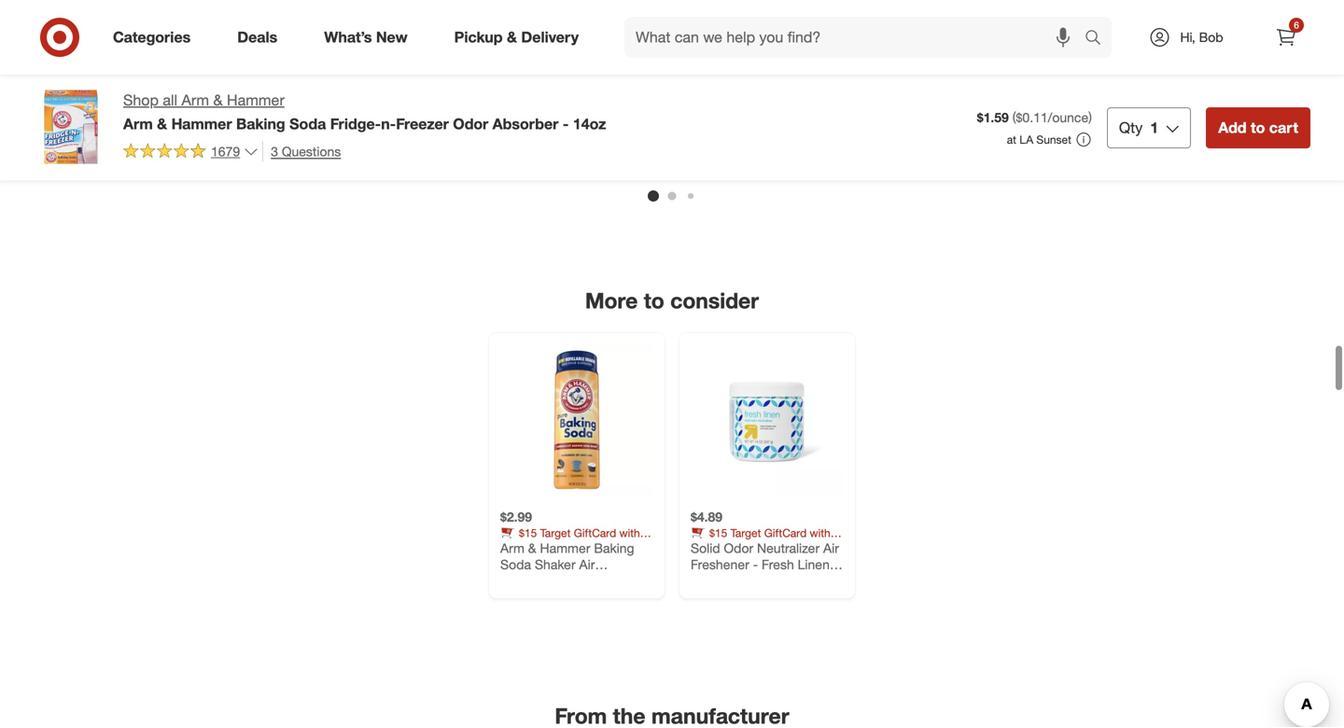 Task type: locate. For each thing, give the bounding box(es) containing it.
new
[[376, 28, 408, 46]]

2 horizontal spatial on
[[491, 68, 504, 82]]

0 horizontal spatial $15 target giftcard with $50 home care purchase
[[500, 526, 640, 554]]

/ounce
[[1048, 109, 1089, 126]]

$1.59 ( $0.11 /ounce )
[[977, 109, 1092, 126]]

1 horizontal spatial freshener
[[691, 556, 750, 573]]

$4.89 up solid
[[691, 509, 723, 525]]

rudolph the red-nosed reindeer bath squirts - christmas - 3pc image
[[616, 0, 769, 41]]

seasonal
[[133, 69, 179, 83]]

arm down $2.99
[[500, 540, 525, 556]]

0 horizontal spatial $15
[[519, 526, 537, 540]]

add for hanes premium men's xtemp total support pouch anti chafing 3pk boxer briefs image
[[1006, 135, 1027, 149]]

candy
[[45, 83, 75, 97]]

sale up switch at left top
[[316, 68, 337, 82]]

giftcard up fresh
[[764, 526, 807, 540]]

search button
[[1077, 17, 1121, 62]]

add down candy
[[53, 135, 74, 149]]

add to cart button
[[1207, 107, 1311, 148], [45, 127, 122, 157], [235, 127, 312, 157], [997, 127, 1074, 157], [1188, 127, 1265, 157]]

0 horizontal spatial arm
[[123, 115, 153, 133]]

0 vertical spatial soda
[[290, 115, 326, 133]]

1 select from the left
[[235, 68, 267, 82]]

0 horizontal spatial $4.89
[[691, 509, 723, 525]]

select items on sale link
[[426, 0, 579, 115]]

care up fresh
[[744, 540, 765, 554]]

0 horizontal spatial purchase
[[578, 540, 625, 554]]

care
[[553, 540, 575, 554], [744, 540, 765, 554]]

0 horizontal spatial with
[[620, 526, 640, 540]]

with for air
[[810, 526, 831, 540]]

14oz
[[573, 115, 606, 133], [691, 573, 719, 589]]

add left the 3
[[244, 135, 265, 149]]

freshener inside arm & hammer baking soda shaker air freshener - 12oz
[[500, 573, 559, 589]]

1 horizontal spatial soda
[[500, 556, 531, 573]]

what's new
[[324, 28, 408, 46]]

0 horizontal spatial home
[[522, 540, 550, 554]]

1 items from the left
[[270, 68, 298, 82]]

- right absorber
[[563, 115, 569, 133]]

air right neutralizer
[[824, 540, 839, 556]]

cart down reg $49.99 sale
[[1234, 135, 1256, 149]]

1 horizontal spatial target
[[731, 526, 761, 540]]

$15 left neutralizer
[[710, 526, 728, 540]]

air inside arm & hammer baking soda shaker air freshener - 12oz
[[579, 556, 595, 573]]

- right 2024
[[338, 82, 343, 99]]

-
[[338, 82, 343, 99], [563, 115, 569, 133], [753, 556, 758, 573], [834, 556, 839, 573], [563, 573, 568, 589], [723, 573, 728, 589]]

1 care from the left
[[553, 540, 575, 554]]

$5.00 link
[[616, 0, 769, 115]]

all
[[163, 91, 177, 109]]

air
[[824, 540, 839, 556], [579, 556, 595, 573]]

1 horizontal spatial $15 target giftcard with $50 home care purchase
[[691, 526, 831, 554]]

&
[[507, 28, 517, 46], [78, 83, 86, 97], [213, 91, 223, 109], [157, 115, 167, 133], [528, 540, 537, 556], [750, 573, 758, 589]]

add to cart
[[1219, 118, 1299, 137], [53, 135, 113, 149], [244, 135, 304, 149], [1006, 135, 1066, 149], [1196, 135, 1256, 149]]

1 target from the left
[[540, 526, 571, 540]]

up™
[[762, 573, 784, 589]]

items
[[270, 68, 298, 82], [461, 68, 488, 82]]

1 vertical spatial odor
[[724, 540, 754, 556]]

on down pickup
[[491, 68, 504, 82]]

arm & hammer baking soda shaker air freshener - 12oz image
[[500, 344, 654, 498]]

$5.00
[[616, 52, 648, 68]]

1 purchase from the left
[[578, 540, 625, 554]]

snacks
[[89, 83, 124, 97]]

)
[[1089, 109, 1092, 126]]

sunset
[[1037, 132, 1072, 146]]

add to cart for lego friends skate park with mini skateboard toys 41751 'image'
[[1196, 135, 1256, 149]]

air right shaker
[[579, 556, 595, 573]]

1 vertical spatial hammer
[[171, 115, 232, 133]]

add right 1
[[1196, 135, 1217, 149]]

$15 target giftcard with $50 home care purchase up fresh
[[691, 526, 831, 554]]

solid odor neutralizer air freshener - fresh linen - 14oz - up & up™ image
[[691, 344, 844, 498]]

1 reg from the left
[[997, 68, 1014, 82]]

sonic superstars - nintendo switch image
[[426, 0, 579, 41]]

baking up the 3
[[236, 115, 285, 133]]

sale
[[1053, 68, 1075, 82], [1244, 68, 1266, 82]]

14oz down solid
[[691, 573, 719, 589]]

14oz right absorber
[[573, 115, 606, 133]]

1 horizontal spatial purchase
[[768, 540, 815, 554]]

add for lego friends skate park with mini skateboard toys 41751 'image'
[[1196, 135, 1217, 149]]

arm & hammer baking soda shaker air freshener - 12oz
[[500, 540, 635, 589]]

1 horizontal spatial care
[[744, 540, 765, 554]]

1 giftcard from the left
[[574, 526, 616, 540]]

purchase
[[578, 540, 625, 554], [768, 540, 815, 554]]

air inside "solid odor neutralizer air freshener - fresh linen - 14oz - up & up™"
[[824, 540, 839, 556]]

on right 20%
[[117, 69, 130, 83]]

home for odor
[[712, 540, 740, 554]]

add for just dance 2024 - nintendo switch image
[[244, 135, 265, 149]]

- inside shop all arm & hammer arm & hammer baking soda fridge-n-freezer odor absorber - 14oz
[[563, 115, 569, 133]]

sale down pickup & delivery 'link'
[[507, 68, 527, 82]]

cart down snacks
[[91, 135, 113, 149]]

& down $2.99
[[528, 540, 537, 556]]

$15 target giftcard with $50 home care purchase
[[500, 526, 640, 554], [691, 526, 831, 554]]

dance
[[264, 82, 301, 99]]

sale right '$49.99'
[[1244, 68, 1266, 82]]

freshener left 12oz
[[500, 573, 559, 589]]

0 horizontal spatial baking
[[236, 115, 285, 133]]

1 horizontal spatial giftcard
[[764, 526, 807, 540]]

2 vertical spatial arm
[[500, 540, 525, 556]]

$15 for solid
[[710, 526, 728, 540]]

$50
[[500, 540, 518, 554], [691, 540, 709, 554]]

freshener
[[691, 556, 750, 573], [500, 573, 559, 589]]

target up shaker
[[540, 526, 571, 540]]

0 vertical spatial $4.89
[[807, 52, 839, 68]]

sale inside $19.99 reg $21.99 sale
[[1053, 68, 1075, 82]]

2 giftcard from the left
[[764, 526, 807, 540]]

2 select from the left
[[426, 68, 457, 82]]

baking inside arm & hammer baking soda shaker air freshener - 12oz
[[594, 540, 635, 556]]

cart right la
[[1044, 135, 1066, 149]]

what's
[[324, 28, 372, 46]]

giftcard
[[574, 526, 616, 540], [764, 526, 807, 540]]

$4.89 for solid odor neutralizer air freshener - fresh linen - 14oz - up & up™ image
[[691, 509, 723, 525]]

- left up
[[723, 573, 728, 589]]

& inside 'link'
[[507, 28, 517, 46]]

0 horizontal spatial reg
[[997, 68, 1014, 82]]

on up switch at left top
[[301, 68, 313, 82]]

odor inside shop all arm & hammer arm & hammer baking soda fridge-n-freezer odor absorber - 14oz
[[453, 115, 489, 133]]

soda
[[290, 115, 326, 133], [500, 556, 531, 573]]

soda up 3 questions at the left top of the page
[[290, 115, 326, 133]]

odor
[[453, 115, 489, 133], [724, 540, 754, 556]]

sale
[[316, 68, 337, 82], [507, 68, 527, 82]]

$4.89 inside $4.89 link
[[807, 52, 839, 68]]

categories link
[[97, 17, 214, 58]]

1
[[1151, 118, 1159, 137]]

0 horizontal spatial items
[[270, 68, 298, 82]]

baking up 12oz
[[594, 540, 635, 556]]

at la sunset
[[1007, 132, 1072, 146]]

sale inside select items on sale just dance 2024 - nintendo switch
[[316, 68, 337, 82]]

absorber
[[493, 115, 559, 133]]

to
[[1251, 118, 1266, 137], [78, 135, 88, 149], [268, 135, 279, 149], [1030, 135, 1041, 149], [1220, 135, 1231, 149], [644, 288, 665, 314]]

home up shaker
[[522, 540, 550, 554]]

odor right freezer
[[453, 115, 489, 133]]

soda inside shop all arm & hammer arm & hammer baking soda fridge-n-freezer odor absorber - 14oz
[[290, 115, 326, 133]]

1 horizontal spatial home
[[712, 540, 740, 554]]

n-
[[381, 115, 396, 133]]

soda inside arm & hammer baking soda shaker air freshener - 12oz
[[500, 556, 531, 573]]

items for select items on sale
[[461, 68, 488, 82]]

1 horizontal spatial air
[[824, 540, 839, 556]]

1 horizontal spatial $15
[[710, 526, 728, 540]]

hammer up 12oz
[[540, 540, 591, 556]]

reese's peanut butter cups holiday candy filled plastic cane miniatures - 2.17oz image
[[45, 0, 198, 41]]

reg
[[997, 68, 1014, 82], [1188, 68, 1204, 82]]

3 questions link
[[263, 141, 341, 162]]

select for select items on sale
[[426, 68, 457, 82]]

purchase up fresh
[[768, 540, 815, 554]]

1 horizontal spatial $4.89
[[807, 52, 839, 68]]

1 horizontal spatial $50
[[691, 540, 709, 554]]

- left 12oz
[[563, 573, 568, 589]]

2 home from the left
[[712, 540, 740, 554]]

hammer up 1679 link
[[171, 115, 232, 133]]

sale right $21.99
[[1053, 68, 1075, 82]]

2 sale from the left
[[1244, 68, 1266, 82]]

1 $50 from the left
[[500, 540, 518, 554]]

reg left $21.99
[[997, 68, 1014, 82]]

1 horizontal spatial odor
[[724, 540, 754, 556]]

& right pickup
[[507, 28, 517, 46]]

select up nintendo
[[235, 68, 267, 82]]

& inside "solid odor neutralizer air freshener - fresh linen - 14oz - up & up™"
[[750, 573, 758, 589]]

hi, bob
[[1181, 29, 1224, 45]]

1 vertical spatial 14oz
[[691, 573, 719, 589]]

2 care from the left
[[744, 540, 765, 554]]

target
[[540, 526, 571, 540], [731, 526, 761, 540]]

select
[[235, 68, 267, 82], [426, 68, 457, 82]]

2 vertical spatial hammer
[[540, 540, 591, 556]]

0 horizontal spatial $50
[[500, 540, 518, 554]]

purchase up 12oz
[[578, 540, 625, 554]]

0 horizontal spatial sale
[[316, 68, 337, 82]]

neutralizer
[[757, 540, 820, 556]]

1 $15 from the left
[[519, 526, 537, 540]]

$4.89
[[807, 52, 839, 68], [691, 509, 723, 525]]

0 horizontal spatial 14oz
[[573, 115, 606, 133]]

1 horizontal spatial arm
[[182, 91, 209, 109]]

2 target from the left
[[731, 526, 761, 540]]

1 horizontal spatial reg
[[1188, 68, 1204, 82]]

fresh
[[762, 556, 794, 573]]

baking inside shop all arm & hammer arm & hammer baking soda fridge-n-freezer odor absorber - 14oz
[[236, 115, 285, 133]]

0 horizontal spatial care
[[553, 540, 575, 554]]

1 horizontal spatial baking
[[594, 540, 635, 556]]

care for -
[[744, 540, 765, 554]]

more
[[585, 288, 638, 314]]

1 sale from the left
[[316, 68, 337, 82]]

hammer
[[227, 91, 285, 109], [171, 115, 232, 133], [540, 540, 591, 556]]

& right candy
[[78, 83, 86, 97]]

What can we help you find? suggestions appear below search field
[[625, 17, 1090, 58]]

2 purchase from the left
[[768, 540, 815, 554]]

1 horizontal spatial sale
[[1244, 68, 1266, 82]]

1 $15 target giftcard with $50 home care purchase from the left
[[500, 526, 640, 554]]

$4.89 down holler and glow you wanna peach of me refreshing foot mask - 0.6 fl oz image
[[807, 52, 839, 68]]

1 vertical spatial arm
[[123, 115, 153, 133]]

0 vertical spatial baking
[[236, 115, 285, 133]]

1 horizontal spatial with
[[810, 526, 831, 540]]

2 items from the left
[[461, 68, 488, 82]]

hi,
[[1181, 29, 1196, 45]]

$15 target giftcard with $50 home care purchase up shaker
[[500, 526, 640, 554]]

add to cart button for just dance 2024 - nintendo switch image
[[235, 127, 312, 157]]

add
[[1219, 118, 1247, 137], [53, 135, 74, 149], [244, 135, 265, 149], [1006, 135, 1027, 149], [1196, 135, 1217, 149]]

1 sale from the left
[[1053, 68, 1075, 82]]

items inside select items on sale just dance 2024 - nintendo switch
[[270, 68, 298, 82]]

$1.59
[[977, 109, 1009, 126]]

0 horizontal spatial target
[[540, 526, 571, 540]]

0 horizontal spatial on
[[117, 69, 130, 83]]

1 vertical spatial soda
[[500, 556, 531, 573]]

with left solid
[[620, 526, 640, 540]]

0 horizontal spatial air
[[579, 556, 595, 573]]

1 vertical spatial $4.89
[[691, 509, 723, 525]]

arm right all
[[182, 91, 209, 109]]

0 vertical spatial odor
[[453, 115, 489, 133]]

$50 for arm & hammer baking soda shaker air freshener - 12oz
[[500, 540, 518, 554]]

1 horizontal spatial 14oz
[[691, 573, 719, 589]]

cart for reese's peanut butter cups holiday candy filled plastic cane miniatures - 2.17oz image on the top left of page
[[91, 135, 113, 149]]

2 horizontal spatial arm
[[500, 540, 525, 556]]

1 horizontal spatial on
[[301, 68, 313, 82]]

2 $50 from the left
[[691, 540, 709, 554]]

home up up
[[712, 540, 740, 554]]

linen
[[798, 556, 830, 573]]

1 horizontal spatial items
[[461, 68, 488, 82]]

1 horizontal spatial sale
[[507, 68, 527, 82]]

odor up up
[[724, 540, 754, 556]]

0 horizontal spatial odor
[[453, 115, 489, 133]]

up
[[731, 573, 746, 589]]

2 $15 from the left
[[710, 526, 728, 540]]

items down pickup
[[461, 68, 488, 82]]

to for hanes premium men's xtemp total support pouch anti chafing 3pk boxer briefs image
[[1030, 135, 1041, 149]]

2 reg from the left
[[1188, 68, 1204, 82]]

$15 down $2.99
[[519, 526, 537, 540]]

giftcard up 12oz
[[574, 526, 616, 540]]

1 horizontal spatial select
[[426, 68, 457, 82]]

on inside select items on sale just dance 2024 - nintendo switch
[[301, 68, 313, 82]]

just dance 2024 - nintendo switch image
[[235, 0, 388, 41]]

0 horizontal spatial select
[[235, 68, 267, 82]]

$4.89 for holler and glow you wanna peach of me refreshing foot mask - 0.6 fl oz image
[[807, 52, 839, 68]]

arm down shop
[[123, 115, 153, 133]]

& right up
[[750, 573, 758, 589]]

select inside select items on sale just dance 2024 - nintendo switch
[[235, 68, 267, 82]]

reg left '$49.99'
[[1188, 68, 1204, 82]]

0 vertical spatial 14oz
[[573, 115, 606, 133]]

target right solid
[[731, 526, 761, 540]]

1 vertical spatial baking
[[594, 540, 635, 556]]

select for select items on sale just dance 2024 - nintendo switch
[[235, 68, 267, 82]]

2 sale from the left
[[507, 68, 527, 82]]

soda left shaker
[[500, 556, 531, 573]]

2 $15 target giftcard with $50 home care purchase from the left
[[691, 526, 831, 554]]

0 horizontal spatial freshener
[[500, 573, 559, 589]]

add down (
[[1006, 135, 1027, 149]]

home
[[522, 540, 550, 554], [712, 540, 740, 554]]

add to cart button for lego friends skate park with mini skateboard toys 41751 'image'
[[1188, 127, 1265, 157]]

with up linen
[[810, 526, 831, 540]]

on inside save 20% on seasonal candy & snacks
[[117, 69, 130, 83]]

shop
[[123, 91, 159, 109]]

select up freezer
[[426, 68, 457, 82]]

1 with from the left
[[620, 526, 640, 540]]

2 with from the left
[[810, 526, 831, 540]]

items up nintendo
[[270, 68, 298, 82]]

cart right the 3
[[282, 135, 304, 149]]

qty
[[1119, 118, 1143, 137]]

0 horizontal spatial giftcard
[[574, 526, 616, 540]]

freshener left up™
[[691, 556, 750, 573]]

0 horizontal spatial soda
[[290, 115, 326, 133]]

shaker
[[535, 556, 576, 573]]

care up shaker
[[553, 540, 575, 554]]

0 horizontal spatial sale
[[1053, 68, 1075, 82]]

$15
[[519, 526, 537, 540], [710, 526, 728, 540]]

1 home from the left
[[522, 540, 550, 554]]

hammer up the 3
[[227, 91, 285, 109]]

arm
[[182, 91, 209, 109], [123, 115, 153, 133], [500, 540, 525, 556]]



Task type: vqa. For each thing, say whether or not it's contained in the screenshot.
second Barbara from the top
no



Task type: describe. For each thing, give the bounding box(es) containing it.
$15 for arm
[[519, 526, 537, 540]]

$21.99
[[1017, 68, 1050, 82]]

pickup
[[454, 28, 503, 46]]

arm inside arm & hammer baking soda shaker air freshener - 12oz
[[500, 540, 525, 556]]

more to consider
[[585, 288, 759, 314]]

cart for lego friends skate park with mini skateboard toys 41751 'image'
[[1234, 135, 1256, 149]]

hanes premium men's xtemp total support pouch anti chafing 3pk boxer briefs image
[[997, 0, 1150, 41]]

questions
[[282, 143, 341, 160]]

nintendo
[[235, 99, 289, 115]]

& left just
[[213, 91, 223, 109]]

$19.99 reg $21.99 sale
[[997, 52, 1075, 82]]

cart for hanes premium men's xtemp total support pouch anti chafing 3pk boxer briefs image
[[1044, 135, 1066, 149]]

to for just dance 2024 - nintendo switch image
[[268, 135, 279, 149]]

giftcard for hammer
[[574, 526, 616, 540]]

14oz inside "solid odor neutralizer air freshener - fresh linen - 14oz - up & up™"
[[691, 573, 719, 589]]

reg $49.99 sale
[[1188, 68, 1266, 82]]

purchase for air
[[578, 540, 625, 554]]

freshener inside "solid odor neutralizer air freshener - fresh linen - 14oz - up & up™"
[[691, 556, 750, 573]]

sale for select items on sale
[[507, 68, 527, 82]]

sale for select items on sale just dance 2024 - nintendo switch
[[316, 68, 337, 82]]

save
[[63, 69, 88, 83]]

6
[[1294, 19, 1300, 31]]

0 vertical spatial arm
[[182, 91, 209, 109]]

shop all arm & hammer arm & hammer baking soda fridge-n-freezer odor absorber - 14oz
[[123, 91, 606, 133]]

$19.99
[[997, 52, 1036, 68]]

$4.89 link
[[807, 0, 960, 115]]

& inside arm & hammer baking soda shaker air freshener - 12oz
[[528, 540, 537, 556]]

- inside select items on sale just dance 2024 - nintendo switch
[[338, 82, 343, 99]]

on for 2024
[[301, 68, 313, 82]]

cart down 6 link
[[1270, 118, 1299, 137]]

$0.11
[[1016, 109, 1048, 126]]

items for select items on sale just dance 2024 - nintendo switch
[[270, 68, 298, 82]]

14oz inside shop all arm & hammer arm & hammer baking soda fridge-n-freezer odor absorber - 14oz
[[573, 115, 606, 133]]

& down all
[[157, 115, 167, 133]]

1679
[[211, 143, 240, 159]]

2024
[[305, 82, 334, 99]]

$15 target giftcard with $50 home care purchase for hammer
[[500, 526, 640, 554]]

la
[[1020, 132, 1034, 146]]

select items on sale
[[426, 68, 527, 82]]

20%
[[91, 69, 114, 83]]

holler and glow you wanna peach of me refreshing foot mask - 0.6 fl oz image
[[807, 0, 960, 41]]

$15 target giftcard with $50 home care purchase for neutralizer
[[691, 526, 831, 554]]

target for neutralizer
[[731, 526, 761, 540]]

to for reese's peanut butter cups holiday candy filled plastic cane miniatures - 2.17oz image on the top left of page
[[78, 135, 88, 149]]

qty 1
[[1119, 118, 1159, 137]]

hammer inside arm & hammer baking soda shaker air freshener - 12oz
[[540, 540, 591, 556]]

freezer
[[396, 115, 449, 133]]

deals link
[[221, 17, 301, 58]]

add for reese's peanut butter cups holiday candy filled plastic cane miniatures - 2.17oz image on the top left of page
[[53, 135, 74, 149]]

select items on sale just dance 2024 - nintendo switch
[[235, 68, 343, 115]]

odor inside "solid odor neutralizer air freshener - fresh linen - 14oz - up & up™"
[[724, 540, 754, 556]]

fridge-
[[330, 115, 381, 133]]

0 vertical spatial hammer
[[227, 91, 285, 109]]

$50 for solid odor neutralizer air freshener - fresh linen - 14oz - up & up™
[[691, 540, 709, 554]]

- left fresh
[[753, 556, 758, 573]]

switch
[[292, 99, 332, 115]]

- right linen
[[834, 556, 839, 573]]

add down reg $49.99 sale
[[1219, 118, 1247, 137]]

6 link
[[1266, 17, 1307, 58]]

12oz
[[571, 573, 600, 589]]

add to cart for just dance 2024 - nintendo switch image
[[244, 135, 304, 149]]

(
[[1013, 109, 1016, 126]]

1679 link
[[123, 141, 259, 164]]

save 20% on seasonal candy & snacks
[[45, 69, 179, 97]]

target for hammer
[[540, 526, 571, 540]]

- inside arm & hammer baking soda shaker air freshener - 12oz
[[563, 573, 568, 589]]

at
[[1007, 132, 1017, 146]]

on for snacks
[[117, 69, 130, 83]]

categories
[[113, 28, 191, 46]]

home for &
[[522, 540, 550, 554]]

deals
[[237, 28, 278, 46]]

pickup & delivery link
[[439, 17, 602, 58]]

giftcard for neutralizer
[[764, 526, 807, 540]]

& inside save 20% on seasonal candy & snacks
[[78, 83, 86, 97]]

what's new link
[[308, 17, 431, 58]]

$2.29
[[45, 52, 77, 68]]

pickup & delivery
[[454, 28, 579, 46]]

add to cart for reese's peanut butter cups holiday candy filled plastic cane miniatures - 2.17oz image on the top left of page
[[53, 135, 113, 149]]

3
[[271, 143, 278, 160]]

with for baking
[[620, 526, 640, 540]]

solid
[[691, 540, 720, 556]]

cart for just dance 2024 - nintendo switch image
[[282, 135, 304, 149]]

to for lego friends skate park with mini skateboard toys 41751 'image'
[[1220, 135, 1231, 149]]

just
[[235, 82, 260, 99]]

3 questions
[[271, 143, 341, 160]]

add to cart button for hanes premium men's xtemp total support pouch anti chafing 3pk boxer briefs image
[[997, 127, 1074, 157]]

delivery
[[521, 28, 579, 46]]

search
[[1077, 30, 1121, 48]]

add to cart button for reese's peanut butter cups holiday candy filled plastic cane miniatures - 2.17oz image on the top left of page
[[45, 127, 122, 157]]

bob
[[1199, 29, 1224, 45]]

care for shaker
[[553, 540, 575, 554]]

$2.99
[[500, 509, 532, 525]]

image of arm & hammer baking soda fridge-n-freezer odor absorber - 14oz image
[[34, 90, 108, 164]]

solid odor neutralizer air freshener - fresh linen - 14oz - up & up™
[[691, 540, 839, 589]]

purchase for fresh
[[768, 540, 815, 554]]

reg inside $19.99 reg $21.99 sale
[[997, 68, 1014, 82]]

lego friends skate park with mini skateboard toys 41751 image
[[1188, 0, 1341, 41]]

$49.99
[[1207, 68, 1241, 82]]

add to cart for hanes premium men's xtemp total support pouch anti chafing 3pk boxer briefs image
[[1006, 135, 1066, 149]]

consider
[[671, 288, 759, 314]]



